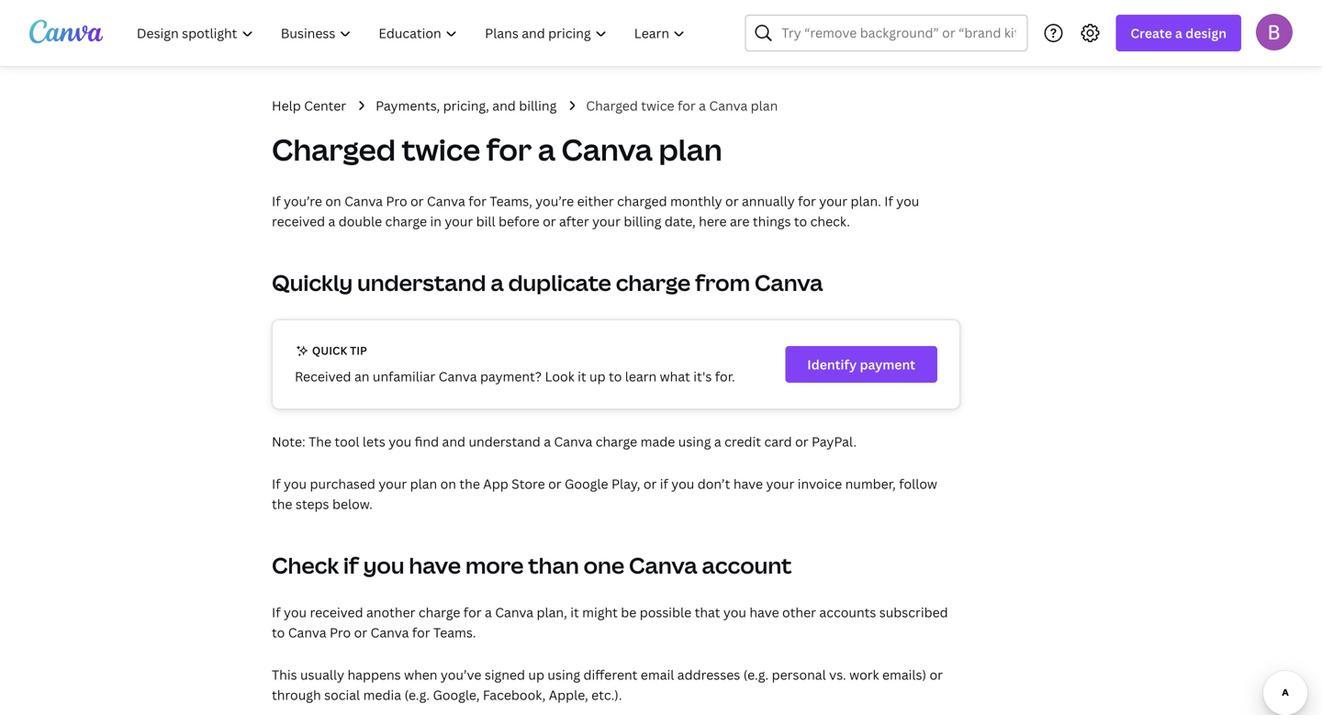 Task type: locate. For each thing, give the bounding box(es) containing it.
if down the note: on the bottom of page
[[272, 475, 281, 493]]

and right find
[[442, 433, 466, 450]]

0 vertical spatial the
[[459, 475, 480, 493]]

1 horizontal spatial and
[[492, 97, 516, 114]]

charged
[[586, 97, 638, 114], [272, 129, 396, 169]]

2 vertical spatial plan
[[410, 475, 437, 493]]

social
[[324, 686, 360, 704]]

check.
[[810, 213, 850, 230]]

monthly
[[670, 192, 722, 210]]

top level navigation element
[[125, 15, 701, 51]]

2 you're from the left
[[535, 192, 574, 210]]

center
[[304, 97, 346, 114]]

quickly
[[272, 268, 353, 297]]

received left double
[[272, 213, 325, 230]]

or
[[410, 192, 424, 210], [725, 192, 739, 210], [543, 213, 556, 230], [795, 433, 808, 450], [548, 475, 562, 493], [643, 475, 657, 493], [354, 624, 367, 641], [930, 666, 943, 684]]

it right plan,
[[570, 604, 579, 621]]

0 horizontal spatial using
[[548, 666, 580, 684]]

if down the check at the left bottom of page
[[272, 604, 281, 621]]

create a design button
[[1116, 15, 1241, 51]]

note:
[[272, 433, 305, 450]]

you're up quickly
[[284, 192, 322, 210]]

0 horizontal spatial charged
[[272, 129, 396, 169]]

0 vertical spatial if
[[660, 475, 668, 493]]

you've
[[441, 666, 481, 684]]

using up apple,
[[548, 666, 580, 684]]

1 vertical spatial the
[[272, 495, 292, 513]]

your up check.
[[819, 192, 848, 210]]

1 vertical spatial pro
[[330, 624, 351, 641]]

work
[[849, 666, 879, 684]]

1 vertical spatial using
[[548, 666, 580, 684]]

0 vertical spatial have
[[733, 475, 763, 493]]

to inside if you received another charge for a canva plan, it might be possible that you have other accounts subscribed to canva pro or canva for teams.
[[272, 624, 285, 641]]

accounts
[[819, 604, 876, 621]]

different
[[584, 666, 638, 684]]

from
[[695, 268, 750, 297]]

1 vertical spatial understand
[[469, 433, 541, 450]]

0 vertical spatial using
[[678, 433, 711, 450]]

canva
[[709, 97, 748, 114], [561, 129, 653, 169], [344, 192, 383, 210], [427, 192, 465, 210], [755, 268, 823, 297], [439, 368, 477, 385], [554, 433, 592, 450], [629, 550, 697, 580], [495, 604, 533, 621], [288, 624, 326, 641], [371, 624, 409, 641]]

to left learn
[[609, 368, 622, 385]]

charged twice for a canva plan link
[[586, 95, 778, 116]]

facebook,
[[483, 686, 546, 704]]

0 vertical spatial charged twice for a canva plan
[[586, 97, 778, 114]]

plan inside if you purchased your plan on the app store or google play, or if you don't have your invoice number, follow the steps below.
[[410, 475, 437, 493]]

pro inside if you're on canva pro or canva for teams, you're either charged monthly or annually for your plan. if you received a double charge in your bill before or after your billing date, here are things to check.
[[386, 192, 407, 210]]

you right plan. at the top
[[896, 192, 919, 210]]

and right pricing,
[[492, 97, 516, 114]]

billing right pricing,
[[519, 97, 557, 114]]

billing down charged at the top of page
[[624, 213, 661, 230]]

if you purchased your plan on the app store or google play, or if you don't have your invoice number, follow the steps below.
[[272, 475, 937, 513]]

charge up teams.
[[419, 604, 460, 621]]

payments,
[[376, 97, 440, 114]]

1 vertical spatial it
[[570, 604, 579, 621]]

if inside if you received another charge for a canva plan, it might be possible that you have other accounts subscribed to canva pro or canva for teams.
[[272, 604, 281, 621]]

0 horizontal spatial the
[[272, 495, 292, 513]]

1 vertical spatial (e.g.
[[404, 686, 430, 704]]

charged
[[617, 192, 667, 210]]

0 vertical spatial up
[[589, 368, 606, 385]]

you up steps
[[284, 475, 307, 493]]

things
[[753, 213, 791, 230]]

1 horizontal spatial billing
[[624, 213, 661, 230]]

your left the invoice
[[766, 475, 794, 493]]

account
[[702, 550, 792, 580]]

design
[[1186, 24, 1227, 42]]

2 vertical spatial to
[[272, 624, 285, 641]]

you down the check at the left bottom of page
[[284, 604, 307, 621]]

have inside if you received another charge for a canva plan, it might be possible that you have other accounts subscribed to canva pro or canva for teams.
[[750, 604, 779, 621]]

that
[[695, 604, 720, 621]]

plan
[[751, 97, 778, 114], [659, 129, 722, 169], [410, 475, 437, 493]]

1 vertical spatial charged
[[272, 129, 396, 169]]

0 horizontal spatial you're
[[284, 192, 322, 210]]

1 horizontal spatial to
[[609, 368, 622, 385]]

0 horizontal spatial if
[[343, 550, 359, 580]]

1 horizontal spatial charged
[[586, 97, 638, 114]]

1 vertical spatial billing
[[624, 213, 661, 230]]

(e.g. down the when
[[404, 686, 430, 704]]

identify payment link
[[785, 346, 937, 383]]

etc.).
[[591, 686, 622, 704]]

learn
[[625, 368, 657, 385]]

your down the lets
[[379, 475, 407, 493]]

have left other
[[750, 604, 779, 621]]

to inside if you're on canva pro or canva for teams, you're either charged monthly or annually for your plan. if you received a double charge in your bill before or after your billing date, here are things to check.
[[794, 213, 807, 230]]

be
[[621, 604, 637, 621]]

have
[[733, 475, 763, 493], [409, 550, 461, 580], [750, 604, 779, 621]]

if for charged twice for a canva plan
[[272, 192, 281, 210]]

you inside if you're on canva pro or canva for teams, you're either charged monthly or annually for your plan. if you received a double charge in your bill before or after your billing date, here are things to check.
[[896, 192, 919, 210]]

2 horizontal spatial plan
[[751, 97, 778, 114]]

have right don't
[[733, 475, 763, 493]]

0 vertical spatial twice
[[641, 97, 674, 114]]

0 horizontal spatial billing
[[519, 97, 557, 114]]

identify payment
[[807, 356, 915, 373]]

0 horizontal spatial plan
[[410, 475, 437, 493]]

1 horizontal spatial you're
[[535, 192, 574, 210]]

look
[[545, 368, 574, 385]]

2 vertical spatial have
[[750, 604, 779, 621]]

up right the look
[[589, 368, 606, 385]]

0 horizontal spatial and
[[442, 433, 466, 450]]

1 vertical spatial have
[[409, 550, 461, 580]]

twice
[[641, 97, 674, 114], [402, 129, 480, 169]]

payment?
[[480, 368, 542, 385]]

a inside if you're on canva pro or canva for teams, you're either charged monthly or annually for your plan. if you received a double charge in your bill before or after your billing date, here are things to check.
[[328, 213, 335, 230]]

understand
[[357, 268, 486, 297], [469, 433, 541, 450]]

0 vertical spatial and
[[492, 97, 516, 114]]

on inside if you purchased your plan on the app store or google play, or if you don't have your invoice number, follow the steps below.
[[440, 475, 456, 493]]

to up the this
[[272, 624, 285, 641]]

on up double
[[325, 192, 341, 210]]

your
[[819, 192, 848, 210], [445, 213, 473, 230], [592, 213, 621, 230], [379, 475, 407, 493], [766, 475, 794, 493]]

using
[[678, 433, 711, 450], [548, 666, 580, 684]]

what
[[660, 368, 690, 385]]

received an unfamiliar canva payment? look it up to learn what it's for.
[[295, 368, 735, 385]]

have left more
[[409, 550, 461, 580]]

using right "made"
[[678, 433, 711, 450]]

google,
[[433, 686, 480, 704]]

have inside if you purchased your plan on the app store or google play, or if you don't have your invoice number, follow the steps below.
[[733, 475, 763, 493]]

it
[[578, 368, 586, 385], [570, 604, 579, 621]]

0 vertical spatial charged
[[586, 97, 638, 114]]

teams.
[[433, 624, 476, 641]]

understand down in
[[357, 268, 486, 297]]

(e.g. left personal
[[743, 666, 769, 684]]

0 horizontal spatial up
[[528, 666, 544, 684]]

1 horizontal spatial twice
[[641, 97, 674, 114]]

received inside if you received another charge for a canva plan, it might be possible that you have other accounts subscribed to canva pro or canva for teams.
[[310, 604, 363, 621]]

are
[[730, 213, 750, 230]]

to right things at the right of the page
[[794, 213, 807, 230]]

up
[[589, 368, 606, 385], [528, 666, 544, 684]]

1 horizontal spatial up
[[589, 368, 606, 385]]

0 horizontal spatial on
[[325, 192, 341, 210]]

charge left "made"
[[596, 433, 637, 450]]

received left another
[[310, 604, 363, 621]]

0 vertical spatial pro
[[386, 192, 407, 210]]

charge inside if you're on canva pro or canva for teams, you're either charged monthly or annually for your plan. if you received a double charge in your bill before or after your billing date, here are things to check.
[[385, 213, 427, 230]]

to
[[794, 213, 807, 230], [609, 368, 622, 385], [272, 624, 285, 641]]

1 horizontal spatial (e.g.
[[743, 666, 769, 684]]

up inside this usually happens when you've signed up using different email addresses (e.g. personal vs. work emails) or through social media (e.g. google, facebook, apple, etc.).
[[528, 666, 544, 684]]

if for note: the tool lets you find and understand a canva charge made using a credit card or paypal.
[[272, 475, 281, 493]]

if inside if you purchased your plan on the app store or google play, or if you don't have your invoice number, follow the steps below.
[[272, 475, 281, 493]]

twice inside charged twice for a canva plan link
[[641, 97, 674, 114]]

0 horizontal spatial pro
[[330, 624, 351, 641]]

1 vertical spatial received
[[310, 604, 363, 621]]

1 horizontal spatial on
[[440, 475, 456, 493]]

charge left in
[[385, 213, 427, 230]]

signed
[[485, 666, 525, 684]]

a inside if you received another charge for a canva plan, it might be possible that you have other accounts subscribed to canva pro or canva for teams.
[[485, 604, 492, 621]]

the left steps
[[272, 495, 292, 513]]

0 horizontal spatial (e.g.
[[404, 686, 430, 704]]

the left app
[[459, 475, 480, 493]]

for
[[678, 97, 696, 114], [486, 129, 532, 169], [468, 192, 487, 210], [798, 192, 816, 210], [463, 604, 482, 621], [412, 624, 430, 641]]

1 vertical spatial twice
[[402, 129, 480, 169]]

or inside this usually happens when you've signed up using different email addresses (e.g. personal vs. work emails) or through social media (e.g. google, facebook, apple, etc.).
[[930, 666, 943, 684]]

help
[[272, 97, 301, 114]]

1 vertical spatial plan
[[659, 129, 722, 169]]

if
[[272, 192, 281, 210], [884, 192, 893, 210], [272, 475, 281, 493], [272, 604, 281, 621]]

0 vertical spatial received
[[272, 213, 325, 230]]

card
[[764, 433, 792, 450]]

you're up after
[[535, 192, 574, 210]]

1 vertical spatial on
[[440, 475, 456, 493]]

if right the check at the left bottom of page
[[343, 550, 359, 580]]

1 vertical spatial up
[[528, 666, 544, 684]]

bob builder image
[[1256, 14, 1293, 50]]

the
[[459, 475, 480, 493], [272, 495, 292, 513]]

check if you have more than one canva account
[[272, 550, 792, 580]]

1 horizontal spatial plan
[[659, 129, 722, 169]]

a inside dropdown button
[[1175, 24, 1183, 42]]

using inside this usually happens when you've signed up using different email addresses (e.g. personal vs. work emails) or through social media (e.g. google, facebook, apple, etc.).
[[548, 666, 580, 684]]

on left app
[[440, 475, 456, 493]]

understand up app
[[469, 433, 541, 450]]

0 vertical spatial to
[[794, 213, 807, 230]]

you up another
[[363, 550, 404, 580]]

1 horizontal spatial if
[[660, 475, 668, 493]]

0 horizontal spatial to
[[272, 624, 285, 641]]

lets
[[363, 433, 385, 450]]

you
[[896, 192, 919, 210], [389, 433, 412, 450], [284, 475, 307, 493], [671, 475, 694, 493], [363, 550, 404, 580], [284, 604, 307, 621], [723, 604, 746, 621]]

it inside if you received another charge for a canva plan, it might be possible that you have other accounts subscribed to canva pro or canva for teams.
[[570, 604, 579, 621]]

billing inside if you're on canva pro or canva for teams, you're either charged monthly or annually for your plan. if you received a double charge in your bill before or after your billing date, here are things to check.
[[624, 213, 661, 230]]

1 horizontal spatial pro
[[386, 192, 407, 210]]

0 vertical spatial on
[[325, 192, 341, 210]]

up up facebook,
[[528, 666, 544, 684]]

it right the look
[[578, 368, 586, 385]]

one
[[584, 550, 624, 580]]

an
[[354, 368, 370, 385]]

might
[[582, 604, 618, 621]]

billing
[[519, 97, 557, 114], [624, 213, 661, 230]]

if up quickly
[[272, 192, 281, 210]]

2 horizontal spatial to
[[794, 213, 807, 230]]

note: the tool lets you find and understand a canva charge made using a credit card or paypal.
[[272, 433, 857, 450]]

if right the play, at the left bottom
[[660, 475, 668, 493]]



Task type: vqa. For each thing, say whether or not it's contained in the screenshot.
bottom UNDERSTAND
yes



Task type: describe. For each thing, give the bounding box(es) containing it.
1 horizontal spatial the
[[459, 475, 480, 493]]

subscribed
[[879, 604, 948, 621]]

before
[[499, 213, 540, 230]]

credit
[[724, 433, 761, 450]]

personal
[[772, 666, 826, 684]]

don't
[[698, 475, 730, 493]]

if inside if you purchased your plan on the app store or google play, or if you don't have your invoice number, follow the steps below.
[[660, 475, 668, 493]]

received inside if you're on canva pro or canva for teams, you're either charged monthly or annually for your plan. if you received a double charge in your bill before or after your billing date, here are things to check.
[[272, 213, 325, 230]]

in
[[430, 213, 442, 230]]

double
[[339, 213, 382, 230]]

you left don't
[[671, 475, 694, 493]]

play,
[[611, 475, 640, 493]]

you right the lets
[[389, 433, 412, 450]]

for.
[[715, 368, 735, 385]]

made
[[641, 433, 675, 450]]

on inside if you're on canva pro or canva for teams, you're either charged monthly or annually for your plan. if you received a double charge in your bill before or after your billing date, here are things to check.
[[325, 192, 341, 210]]

payment
[[860, 356, 915, 373]]

charge down date,
[[616, 268, 691, 297]]

emails)
[[882, 666, 926, 684]]

identify
[[807, 356, 857, 373]]

after
[[559, 213, 589, 230]]

plan.
[[851, 192, 881, 210]]

the
[[309, 433, 331, 450]]

0 vertical spatial understand
[[357, 268, 486, 297]]

payments, pricing, and billing
[[376, 97, 557, 114]]

create a design
[[1131, 24, 1227, 42]]

your down the either
[[592, 213, 621, 230]]

than
[[528, 550, 579, 580]]

google
[[565, 475, 608, 493]]

if you received another charge for a canva plan, it might be possible that you have other accounts subscribed to canva pro or canva for teams.
[[272, 604, 948, 641]]

if you're on canva pro or canva for teams, you're either charged monthly or annually for your plan. if you received a double charge in your bill before or after your billing date, here are things to check.
[[272, 192, 919, 230]]

1 horizontal spatial using
[[678, 433, 711, 450]]

1 vertical spatial to
[[609, 368, 622, 385]]

0 horizontal spatial twice
[[402, 129, 480, 169]]

create
[[1131, 24, 1172, 42]]

it's
[[693, 368, 712, 385]]

duplicate
[[508, 268, 611, 297]]

tip
[[350, 343, 367, 358]]

pro inside if you received another charge for a canva plan, it might be possible that you have other accounts subscribed to canva pro or canva for teams.
[[330, 624, 351, 641]]

your right in
[[445, 213, 473, 230]]

1 vertical spatial charged twice for a canva plan
[[272, 129, 722, 169]]

1 vertical spatial if
[[343, 550, 359, 580]]

received
[[295, 368, 351, 385]]

quick
[[312, 343, 347, 358]]

vs.
[[829, 666, 846, 684]]

quick tip
[[309, 343, 367, 358]]

date,
[[665, 213, 696, 230]]

bill
[[476, 213, 495, 230]]

another
[[366, 604, 415, 621]]

either
[[577, 192, 614, 210]]

follow
[[899, 475, 937, 493]]

find
[[415, 433, 439, 450]]

app
[[483, 475, 508, 493]]

0 vertical spatial plan
[[751, 97, 778, 114]]

this
[[272, 666, 297, 684]]

if right plan. at the top
[[884, 192, 893, 210]]

addresses
[[677, 666, 740, 684]]

0 vertical spatial (e.g.
[[743, 666, 769, 684]]

pricing,
[[443, 97, 489, 114]]

more
[[465, 550, 524, 580]]

or inside if you received another charge for a canva plan, it might be possible that you have other accounts subscribed to canva pro or canva for teams.
[[354, 624, 367, 641]]

help center
[[272, 97, 346, 114]]

Try "remove background" or "brand kit" search field
[[782, 16, 1016, 50]]

email
[[641, 666, 674, 684]]

happens
[[347, 666, 401, 684]]

other
[[782, 604, 816, 621]]

you right that
[[723, 604, 746, 621]]

1 vertical spatial and
[[442, 433, 466, 450]]

annually
[[742, 192, 795, 210]]

if for check if you have more than one canva account
[[272, 604, 281, 621]]

plan,
[[537, 604, 567, 621]]

paypal.
[[812, 433, 857, 450]]

this usually happens when you've signed up using different email addresses (e.g. personal vs. work emails) or through social media (e.g. google, facebook, apple, etc.).
[[272, 666, 943, 704]]

purchased
[[310, 475, 375, 493]]

payments, pricing, and billing link
[[376, 95, 557, 116]]

through
[[272, 686, 321, 704]]

steps
[[296, 495, 329, 513]]

0 vertical spatial billing
[[519, 97, 557, 114]]

tool
[[335, 433, 359, 450]]

media
[[363, 686, 401, 704]]

1 you're from the left
[[284, 192, 322, 210]]

usually
[[300, 666, 344, 684]]

charge inside if you received another charge for a canva plan, it might be possible that you have other accounts subscribed to canva pro or canva for teams.
[[419, 604, 460, 621]]

when
[[404, 666, 437, 684]]

apple,
[[549, 686, 588, 704]]

store
[[512, 475, 545, 493]]

and inside the payments, pricing, and billing link
[[492, 97, 516, 114]]

unfamiliar
[[373, 368, 435, 385]]

0 vertical spatial it
[[578, 368, 586, 385]]

here
[[699, 213, 727, 230]]

help center link
[[272, 95, 346, 116]]

number,
[[845, 475, 896, 493]]

quickly understand a duplicate charge from canva
[[272, 268, 823, 297]]

teams,
[[490, 192, 532, 210]]



